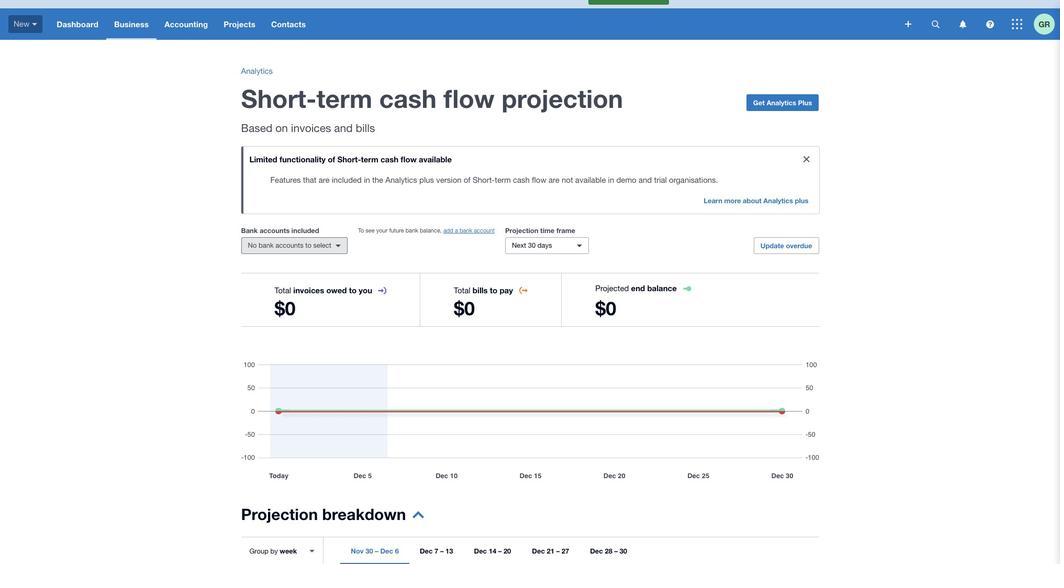 Task type: locate. For each thing, give the bounding box(es) containing it.
dec left 6
[[381, 547, 393, 555]]

dec left 21
[[532, 547, 545, 555]]

overdue
[[787, 242, 813, 250]]

27
[[562, 547, 570, 555]]

1 vertical spatial and
[[639, 176, 652, 184]]

1 vertical spatial bills
[[473, 286, 488, 295]]

2 $0 from the left
[[454, 297, 475, 320]]

0 horizontal spatial total
[[275, 286, 291, 295]]

nov
[[351, 547, 364, 555]]

dec 7 – 13
[[420, 547, 453, 555]]

total
[[275, 286, 291, 295], [454, 286, 471, 295]]

3 dec from the left
[[474, 547, 487, 555]]

1 – from the left
[[375, 547, 379, 555]]

of right functionality
[[328, 155, 335, 164]]

– for dec
[[375, 547, 379, 555]]

2 dec from the left
[[420, 547, 433, 555]]

gr
[[1039, 19, 1051, 29]]

bank right a
[[460, 227, 473, 234]]

0 vertical spatial bills
[[356, 122, 375, 134]]

flow
[[444, 83, 495, 113], [401, 155, 417, 164], [532, 176, 547, 184]]

bank right future
[[406, 227, 419, 234]]

bills left pay
[[473, 286, 488, 295]]

30 for days
[[528, 242, 536, 249]]

to for no bank accounts to select
[[306, 242, 312, 249]]

analytics right about at the top
[[764, 196, 794, 205]]

version
[[437, 176, 462, 184]]

– for 20
[[499, 547, 502, 555]]

analytics
[[241, 67, 273, 75], [767, 98, 797, 107], [386, 176, 417, 184], [764, 196, 794, 205]]

to inside "total invoices owed to you $0"
[[349, 286, 357, 295]]

2 – from the left
[[441, 547, 444, 555]]

20
[[504, 547, 512, 555]]

projection up next
[[506, 226, 539, 235]]

projection for projection breakdown
[[241, 505, 318, 524]]

and
[[334, 122, 353, 134], [639, 176, 652, 184]]

1 horizontal spatial short-
[[338, 155, 361, 164]]

0 horizontal spatial of
[[328, 155, 335, 164]]

next
[[512, 242, 527, 249]]

30 right nov
[[366, 547, 373, 555]]

total left pay
[[454, 286, 471, 295]]

0 vertical spatial included
[[332, 176, 362, 184]]

time
[[541, 226, 555, 235]]

3 – from the left
[[499, 547, 502, 555]]

dashboard link
[[49, 8, 106, 40]]

included inside limited functionality of short-term cash flow available status
[[332, 176, 362, 184]]

new button
[[0, 8, 49, 40]]

plus left version
[[420, 176, 434, 184]]

update
[[761, 242, 785, 250]]

total for you
[[275, 286, 291, 295]]

dec left 28
[[591, 547, 603, 555]]

analytics right the
[[386, 176, 417, 184]]

available up version
[[419, 155, 452, 164]]

and up limited functionality of short-term cash flow available
[[334, 122, 353, 134]]

– right 21
[[557, 547, 560, 555]]

to inside total bills to pay $0
[[490, 286, 498, 295]]

projected end balance
[[596, 283, 677, 293]]

are right that
[[319, 176, 330, 184]]

1 horizontal spatial bank
[[406, 227, 419, 234]]

1 horizontal spatial plus
[[796, 196, 809, 205]]

in left the
[[364, 176, 370, 184]]

available
[[419, 155, 452, 164], [576, 176, 606, 184]]

available right not
[[576, 176, 606, 184]]

1 horizontal spatial in
[[609, 176, 615, 184]]

30 inside popup button
[[528, 242, 536, 249]]

short-
[[241, 83, 317, 113], [338, 155, 361, 164], [473, 176, 495, 184]]

invoices inside "total invoices owed to you $0"
[[294, 286, 324, 295]]

new
[[14, 19, 29, 28]]

4 – from the left
[[557, 547, 560, 555]]

dec for dec 21 – 27
[[532, 547, 545, 555]]

total down no bank accounts to select
[[275, 286, 291, 295]]

plus down the close image at top right
[[796, 196, 809, 205]]

breakdown
[[322, 505, 406, 524]]

2 are from the left
[[549, 176, 560, 184]]

13
[[446, 547, 453, 555]]

accounts down bank accounts included
[[276, 242, 304, 249]]

about
[[743, 196, 762, 205]]

0 vertical spatial flow
[[444, 83, 495, 113]]

$0 inside "total invoices owed to you $0"
[[275, 297, 296, 320]]

1 horizontal spatial are
[[549, 176, 560, 184]]

0 horizontal spatial plus
[[420, 176, 434, 184]]

and left trial
[[639, 176, 652, 184]]

invoices right the on
[[291, 122, 331, 134]]

0 horizontal spatial in
[[364, 176, 370, 184]]

to left you
[[349, 286, 357, 295]]

– right 7
[[441, 547, 444, 555]]

1 horizontal spatial projection
[[506, 226, 539, 235]]

0 horizontal spatial bills
[[356, 122, 375, 134]]

dec for dec 7 – 13
[[420, 547, 433, 555]]

0 vertical spatial plus
[[420, 176, 434, 184]]

projects button
[[216, 8, 264, 40]]

are
[[319, 176, 330, 184], [549, 176, 560, 184]]

1 horizontal spatial included
[[332, 176, 362, 184]]

bills
[[356, 122, 375, 134], [473, 286, 488, 295]]

to
[[358, 227, 364, 234]]

total invoices owed to you $0
[[275, 286, 373, 320]]

0 vertical spatial projection
[[506, 226, 539, 235]]

banner
[[0, 0, 1061, 40]]

0 horizontal spatial are
[[319, 176, 330, 184]]

in left demo
[[609, 176, 615, 184]]

– right 28
[[615, 547, 618, 555]]

2 vertical spatial cash
[[513, 176, 530, 184]]

learn more about analytics plus link
[[698, 193, 815, 210]]

1 horizontal spatial available
[[576, 176, 606, 184]]

30 right next
[[528, 242, 536, 249]]

learn
[[704, 196, 723, 205]]

update overdue
[[761, 242, 813, 250]]

1 horizontal spatial 30
[[528, 242, 536, 249]]

– for 13
[[441, 547, 444, 555]]

plus
[[799, 98, 813, 107]]

5 dec from the left
[[591, 547, 603, 555]]

short- right functionality
[[338, 155, 361, 164]]

balance
[[648, 283, 677, 293]]

1 horizontal spatial $0
[[454, 297, 475, 320]]

– for 30
[[615, 547, 618, 555]]

week
[[280, 547, 297, 555]]

accounting
[[165, 19, 208, 29]]

dec 14 – 20
[[474, 547, 512, 555]]

projection time frame
[[506, 226, 576, 235]]

to left pay
[[490, 286, 498, 295]]

are left not
[[549, 176, 560, 184]]

1 vertical spatial invoices
[[294, 286, 324, 295]]

6
[[395, 547, 399, 555]]

0 horizontal spatial to
[[306, 242, 312, 249]]

2 total from the left
[[454, 286, 471, 295]]

7
[[435, 547, 439, 555]]

–
[[375, 547, 379, 555], [441, 547, 444, 555], [499, 547, 502, 555], [557, 547, 560, 555], [615, 547, 618, 555]]

dec 21 – 27
[[532, 547, 570, 555]]

of right version
[[464, 176, 471, 184]]

0 horizontal spatial included
[[292, 226, 319, 235]]

4 dec from the left
[[532, 547, 545, 555]]

future
[[389, 227, 404, 234]]

14
[[489, 547, 497, 555]]

0 horizontal spatial projection
[[241, 505, 318, 524]]

svg image
[[932, 20, 940, 28], [987, 20, 995, 28], [906, 21, 912, 27], [32, 23, 37, 26]]

not
[[562, 176, 573, 184]]

dec for dec 28 – 30
[[591, 547, 603, 555]]

1 vertical spatial projection
[[241, 505, 318, 524]]

contacts
[[271, 19, 306, 29]]

days
[[538, 242, 552, 249]]

2 vertical spatial flow
[[532, 176, 547, 184]]

projection inside projection breakdown button
[[241, 505, 318, 524]]

included
[[332, 176, 362, 184], [292, 226, 319, 235]]

no
[[248, 242, 257, 249]]

total bills to pay $0
[[454, 286, 513, 320]]

plus
[[420, 176, 434, 184], [796, 196, 809, 205]]

analytics right the "get" on the top right of page
[[767, 98, 797, 107]]

30 right 28
[[620, 547, 628, 555]]

of
[[328, 155, 335, 164], [464, 176, 471, 184]]

end
[[632, 283, 646, 293]]

2 horizontal spatial bank
[[460, 227, 473, 234]]

0 horizontal spatial $0
[[275, 297, 296, 320]]

short- up the on
[[241, 83, 317, 113]]

svg image inside new popup button
[[32, 23, 37, 26]]

1 horizontal spatial bills
[[473, 286, 488, 295]]

and inside limited functionality of short-term cash flow available status
[[639, 176, 652, 184]]

get analytics plus
[[754, 98, 813, 107]]

add
[[444, 227, 454, 234]]

next 30 days
[[512, 242, 552, 249]]

invoices
[[291, 122, 331, 134], [294, 286, 324, 295]]

bank right no
[[259, 242, 274, 249]]

1 horizontal spatial to
[[349, 286, 357, 295]]

0 vertical spatial short-
[[241, 83, 317, 113]]

business button
[[106, 8, 157, 40]]

1 horizontal spatial of
[[464, 176, 471, 184]]

2 horizontal spatial short-
[[473, 176, 495, 184]]

nov 30 – dec 6
[[351, 547, 399, 555]]

projection up group by week
[[241, 505, 318, 524]]

total inside "total invoices owed to you $0"
[[275, 286, 291, 295]]

1 horizontal spatial and
[[639, 176, 652, 184]]

0 horizontal spatial bank
[[259, 242, 274, 249]]

projects
[[224, 19, 256, 29]]

projection for projection time frame
[[506, 226, 539, 235]]

you
[[359, 286, 373, 295]]

demo
[[617, 176, 637, 184]]

1 $0 from the left
[[275, 297, 296, 320]]

2 horizontal spatial $0
[[596, 297, 617, 320]]

0 vertical spatial available
[[419, 155, 452, 164]]

invoices left owed
[[294, 286, 324, 295]]

svg image
[[1013, 19, 1023, 29], [960, 20, 967, 28]]

– left 20
[[499, 547, 502, 555]]

bills up limited functionality of short-term cash flow available
[[356, 122, 375, 134]]

dec left 7
[[420, 547, 433, 555]]

dec
[[381, 547, 393, 555], [420, 547, 433, 555], [474, 547, 487, 555], [532, 547, 545, 555], [591, 547, 603, 555]]

accounts up no bank accounts to select
[[260, 226, 290, 235]]

1 horizontal spatial total
[[454, 286, 471, 295]]

0 horizontal spatial 30
[[366, 547, 373, 555]]

0 vertical spatial of
[[328, 155, 335, 164]]

group
[[250, 547, 269, 555]]

1 vertical spatial flow
[[401, 155, 417, 164]]

short- right version
[[473, 176, 495, 184]]

5 – from the left
[[615, 547, 618, 555]]

included down limited functionality of short-term cash flow available
[[332, 176, 362, 184]]

select
[[314, 242, 332, 249]]

bank
[[406, 227, 419, 234], [460, 227, 473, 234], [259, 242, 274, 249]]

pay
[[500, 286, 513, 295]]

$0
[[275, 297, 296, 320], [454, 297, 475, 320], [596, 297, 617, 320]]

1 total from the left
[[275, 286, 291, 295]]

in
[[364, 176, 370, 184], [609, 176, 615, 184]]

1 vertical spatial included
[[292, 226, 319, 235]]

total inside total bills to pay $0
[[454, 286, 471, 295]]

analytics link
[[241, 67, 273, 75]]

included up no bank accounts to select popup button
[[292, 226, 319, 235]]

dec left 14
[[474, 547, 487, 555]]

– right nov
[[375, 547, 379, 555]]

2 horizontal spatial to
[[490, 286, 498, 295]]

3 $0 from the left
[[596, 297, 617, 320]]

total for $0
[[454, 286, 471, 295]]

to left select at the top left
[[306, 242, 312, 249]]

1 vertical spatial of
[[464, 176, 471, 184]]

term
[[317, 83, 373, 113], [361, 155, 379, 164], [495, 176, 511, 184]]

accounting button
[[157, 8, 216, 40]]

1 vertical spatial short-
[[338, 155, 361, 164]]

0 horizontal spatial available
[[419, 155, 452, 164]]

1 vertical spatial accounts
[[276, 242, 304, 249]]

to inside popup button
[[306, 242, 312, 249]]

0 horizontal spatial and
[[334, 122, 353, 134]]



Task type: describe. For each thing, give the bounding box(es) containing it.
that
[[303, 176, 317, 184]]

0 horizontal spatial svg image
[[960, 20, 967, 28]]

analytics down projects popup button
[[241, 67, 273, 75]]

organisations.
[[670, 176, 719, 184]]

features that are included in the analytics plus version of short-term cash flow are not available in demo and trial organisations.
[[271, 176, 719, 184]]

28
[[605, 547, 613, 555]]

30 for –
[[366, 547, 373, 555]]

features
[[271, 176, 301, 184]]

1 in from the left
[[364, 176, 370, 184]]

frame
[[557, 226, 576, 235]]

balance,
[[420, 227, 442, 234]]

1 vertical spatial available
[[576, 176, 606, 184]]

0 vertical spatial and
[[334, 122, 353, 134]]

next 30 days button
[[506, 237, 589, 254]]

limited functionality of short-term cash flow available
[[250, 155, 452, 164]]

1 vertical spatial cash
[[381, 155, 399, 164]]

trial
[[655, 176, 667, 184]]

group by week
[[250, 547, 297, 555]]

bank inside popup button
[[259, 242, 274, 249]]

a
[[455, 227, 458, 234]]

see
[[366, 227, 375, 234]]

dec 28 – 30
[[591, 547, 628, 555]]

contacts button
[[264, 8, 314, 40]]

bank
[[241, 226, 258, 235]]

gr button
[[1035, 8, 1061, 40]]

0 vertical spatial term
[[317, 83, 373, 113]]

analytics inside button
[[767, 98, 797, 107]]

functionality
[[280, 155, 326, 164]]

your
[[377, 227, 388, 234]]

2 horizontal spatial 30
[[620, 547, 628, 555]]

banner containing gr
[[0, 0, 1061, 40]]

– for 27
[[557, 547, 560, 555]]

limited functionality of short-term cash flow available status
[[241, 147, 820, 214]]

projection
[[502, 83, 624, 113]]

projection breakdown button
[[241, 505, 424, 531]]

on
[[276, 122, 288, 134]]

to see your future bank balance, add a bank account
[[358, 227, 495, 234]]

0 horizontal spatial short-
[[241, 83, 317, 113]]

the
[[372, 176, 384, 184]]

no bank accounts to select button
[[241, 237, 348, 254]]

2 vertical spatial term
[[495, 176, 511, 184]]

2 in from the left
[[609, 176, 615, 184]]

owed
[[327, 286, 347, 295]]

no bank accounts to select
[[248, 242, 332, 249]]

$0 inside total bills to pay $0
[[454, 297, 475, 320]]

based
[[241, 122, 273, 134]]

dec for dec 14 – 20
[[474, 547, 487, 555]]

dashboard
[[57, 19, 98, 29]]

1 vertical spatial term
[[361, 155, 379, 164]]

0 vertical spatial cash
[[380, 83, 437, 113]]

0 horizontal spatial flow
[[401, 155, 417, 164]]

bills inside total bills to pay $0
[[473, 286, 488, 295]]

0 vertical spatial accounts
[[260, 226, 290, 235]]

2 vertical spatial short-
[[473, 176, 495, 184]]

business
[[114, 19, 149, 29]]

account
[[474, 227, 495, 234]]

accounts inside popup button
[[276, 242, 304, 249]]

0 vertical spatial invoices
[[291, 122, 331, 134]]

1 horizontal spatial svg image
[[1013, 19, 1023, 29]]

close image
[[797, 149, 818, 170]]

projection breakdown
[[241, 505, 406, 524]]

get
[[754, 98, 765, 107]]

bank accounts included
[[241, 226, 319, 235]]

1 horizontal spatial flow
[[444, 83, 495, 113]]

based on invoices and bills
[[241, 122, 375, 134]]

get analytics plus button
[[747, 94, 819, 111]]

limited
[[250, 155, 278, 164]]

to for total invoices owed to you $0
[[349, 286, 357, 295]]

learn more about analytics plus
[[704, 196, 809, 205]]

by
[[271, 547, 278, 555]]

projected
[[596, 284, 629, 293]]

2 horizontal spatial flow
[[532, 176, 547, 184]]

21
[[547, 547, 555, 555]]

1 vertical spatial plus
[[796, 196, 809, 205]]

more
[[725, 196, 742, 205]]

1 dec from the left
[[381, 547, 393, 555]]

add a bank account link
[[444, 227, 495, 234]]

short-term cash flow projection
[[241, 83, 624, 113]]

update overdue button
[[754, 237, 820, 254]]

1 are from the left
[[319, 176, 330, 184]]



Task type: vqa. For each thing, say whether or not it's contained in the screenshot.
svg icon to the right
no



